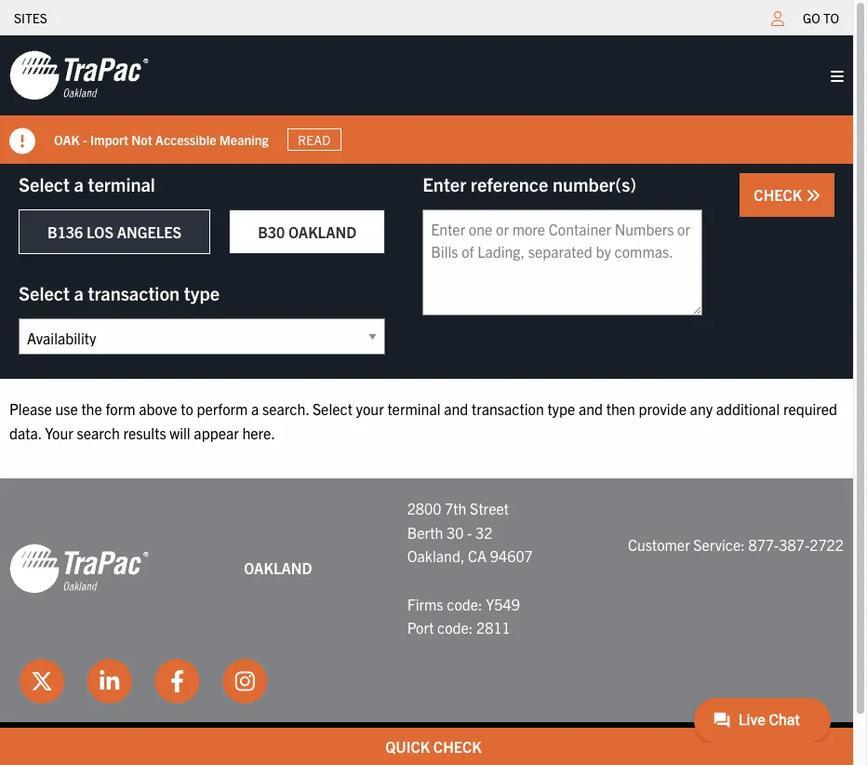 Task type: locate. For each thing, give the bounding box(es) containing it.
a down b136
[[74, 281, 84, 304]]

code: right port
[[438, 618, 473, 637]]

terminal right your
[[388, 399, 441, 418]]

0 horizontal spatial check
[[434, 737, 482, 756]]

solid image
[[832, 69, 845, 84], [9, 129, 35, 155]]

0 vertical spatial oakland
[[289, 223, 357, 241]]

data.
[[9, 423, 42, 442]]

a
[[74, 172, 84, 196], [74, 281, 84, 304], [251, 399, 259, 418]]

llc
[[316, 743, 338, 760]]

- inside 2800 7th street berth 30 - 32 oakland, ca 94607
[[468, 523, 473, 542]]

1 vertical spatial check
[[434, 737, 482, 756]]

0 vertical spatial select
[[19, 172, 70, 196]]

2 oakland image from the top
[[9, 543, 149, 595]]

tariff link
[[689, 743, 730, 760]]

94607
[[491, 547, 533, 566]]

solid image
[[806, 188, 821, 203]]

a down oak
[[74, 172, 84, 196]]

1 vertical spatial transaction
[[472, 399, 544, 418]]

rights
[[148, 743, 193, 760]]

a up here.
[[251, 399, 259, 418]]

select down b136
[[19, 281, 70, 304]]

terminal
[[88, 172, 155, 196], [388, 399, 441, 418]]

meaning
[[219, 131, 269, 148]]

2800 7th street berth 30 - 32 oakland, ca 94607
[[408, 499, 533, 566]]

check inside check button
[[755, 185, 806, 204]]

1 vertical spatial -
[[468, 523, 473, 542]]

a for terminal
[[74, 172, 84, 196]]

check
[[755, 185, 806, 204], [434, 737, 482, 756]]

1 horizontal spatial -
[[468, 523, 473, 542]]

trapac
[[265, 743, 313, 760]]

1 vertical spatial select
[[19, 281, 70, 304]]

reference
[[471, 172, 549, 196]]

0 horizontal spatial transaction
[[88, 281, 180, 304]]

30
[[447, 523, 464, 542]]

1 and from the left
[[444, 399, 469, 418]]

and
[[444, 399, 469, 418], [579, 399, 603, 418]]

safety
[[403, 743, 448, 760]]

0 horizontal spatial type
[[184, 281, 220, 304]]

code: up 2811
[[447, 595, 483, 613]]

quick check link
[[0, 728, 868, 765]]

1 horizontal spatial and
[[579, 399, 603, 418]]

banner
[[0, 35, 868, 164]]

0 vertical spatial terminal
[[88, 172, 155, 196]]

1 horizontal spatial terminal
[[388, 399, 441, 418]]

solid image down to
[[832, 69, 845, 84]]

type inside please use the form above to perform a search. select your terminal and transaction type and then provide any additional required data. your search results will appear here.
[[548, 399, 576, 418]]

0 horizontal spatial solid image
[[9, 129, 35, 155]]

type
[[184, 281, 220, 304], [548, 399, 576, 418]]

port
[[408, 618, 434, 637]]

perform
[[197, 399, 248, 418]]

enter reference number(s)
[[423, 172, 637, 196]]

0 vertical spatial code:
[[447, 595, 483, 613]]

0 horizontal spatial -
[[83, 131, 87, 148]]

select
[[19, 172, 70, 196], [19, 281, 70, 304], [313, 399, 353, 418]]

footer
[[0, 479, 854, 765]]

a inside please use the form above to perform a search. select your terminal and transaction type and then provide any additional required data. your search results will appear here.
[[251, 399, 259, 418]]

2023
[[354, 743, 384, 760]]

import
[[90, 131, 129, 148]]

b30
[[258, 223, 285, 241]]

- right 30
[[468, 523, 473, 542]]

solid image left oak
[[9, 129, 35, 155]]

and left then
[[579, 399, 603, 418]]

7th
[[445, 499, 467, 518]]

and right your
[[444, 399, 469, 418]]

transaction inside please use the form above to perform a search. select your terminal and transaction type and then provide any additional required data. your search results will appear here.
[[472, 399, 544, 418]]

1 horizontal spatial type
[[548, 399, 576, 418]]

firms code:  y549 port code:  2811
[[408, 595, 520, 637]]

provide
[[639, 399, 687, 418]]

ca
[[468, 547, 487, 566]]

0 vertical spatial a
[[74, 172, 84, 196]]

number(s)
[[553, 172, 637, 196]]

reserved.
[[196, 743, 262, 760]]

terminal down import
[[88, 172, 155, 196]]

1 horizontal spatial transaction
[[472, 399, 544, 418]]

0 horizontal spatial and
[[444, 399, 469, 418]]

0 vertical spatial transaction
[[88, 281, 180, 304]]

select left your
[[313, 399, 353, 418]]

code:
[[447, 595, 483, 613], [438, 618, 473, 637]]

2 vertical spatial a
[[251, 399, 259, 418]]

firms
[[408, 595, 444, 613]]

1 vertical spatial oakland image
[[9, 543, 149, 595]]

0 vertical spatial -
[[83, 131, 87, 148]]

0 vertical spatial oakland image
[[9, 49, 149, 101]]

Enter reference number(s) text field
[[423, 210, 703, 316]]

select down oak
[[19, 172, 70, 196]]

berth
[[408, 523, 444, 542]]

use
[[55, 399, 78, 418]]

0 horizontal spatial terminal
[[88, 172, 155, 196]]

0 vertical spatial check
[[755, 185, 806, 204]]

security
[[463, 743, 522, 760]]

select for select a transaction type
[[19, 281, 70, 304]]

to
[[824, 9, 840, 26]]

results
[[123, 423, 166, 442]]

-
[[83, 131, 87, 148], [468, 523, 473, 542]]

0 vertical spatial solid image
[[832, 69, 845, 84]]

b30 oakland
[[258, 223, 357, 241]]

1 vertical spatial a
[[74, 281, 84, 304]]

customer service: 877-387-2722
[[628, 535, 845, 554]]

appear
[[194, 423, 239, 442]]

transaction
[[88, 281, 180, 304], [472, 399, 544, 418]]

1 vertical spatial type
[[548, 399, 576, 418]]

b136 los angeles
[[47, 223, 182, 241]]

oakland
[[289, 223, 357, 241], [244, 559, 312, 577]]

your
[[45, 423, 73, 442]]

- right oak
[[83, 131, 87, 148]]

footer containing 2800 7th street
[[0, 479, 854, 765]]

oak
[[54, 131, 80, 148]]

1 horizontal spatial check
[[755, 185, 806, 204]]

1 vertical spatial oakland
[[244, 559, 312, 577]]

1 horizontal spatial solid image
[[832, 69, 845, 84]]

oakland image
[[9, 49, 149, 101], [9, 543, 149, 595]]

1 vertical spatial terminal
[[388, 399, 441, 418]]

the
[[81, 399, 102, 418]]

banner containing oak - import not accessible meaning
[[0, 35, 868, 164]]

all
[[124, 743, 145, 760]]

to
[[181, 399, 193, 418]]

2 vertical spatial select
[[313, 399, 353, 418]]

2 and from the left
[[579, 399, 603, 418]]

light image
[[772, 11, 785, 26]]

read
[[298, 131, 331, 148]]

terminal inside please use the form above to perform a search. select your terminal and transaction type and then provide any additional required data. your search results will appear here.
[[388, 399, 441, 418]]

&
[[451, 743, 460, 760]]

oak - import not accessible meaning
[[54, 131, 269, 148]]

877-
[[749, 535, 780, 554]]

will
[[170, 423, 191, 442]]

any
[[691, 399, 713, 418]]

angeles
[[117, 223, 182, 241]]



Task type: describe. For each thing, give the bounding box(es) containing it.
enter
[[423, 172, 467, 196]]

a for transaction
[[74, 281, 84, 304]]

above
[[139, 399, 177, 418]]

search.
[[263, 399, 309, 418]]

check button
[[741, 173, 835, 217]]

1 vertical spatial code:
[[438, 618, 473, 637]]

accessible
[[155, 131, 216, 148]]

oakland,
[[408, 547, 465, 566]]

2800
[[408, 499, 442, 518]]

oakland image inside 'footer'
[[9, 543, 149, 595]]

please use the form above to perform a search. select your terminal and transaction type and then provide any additional required data. your search results will appear here.
[[9, 399, 838, 442]]

2722
[[810, 535, 845, 554]]

then
[[607, 399, 636, 418]]

service:
[[694, 535, 746, 554]]

safety & security
[[403, 743, 522, 760]]

street
[[470, 499, 509, 518]]

oakland inside 'footer'
[[244, 559, 312, 577]]

search
[[77, 423, 120, 442]]

select a terminal
[[19, 172, 155, 196]]

safety & security link
[[403, 743, 522, 760]]

read link
[[287, 128, 342, 151]]

y549
[[486, 595, 520, 613]]

all rights reserved. trapac llc © 2023
[[124, 743, 384, 760]]

2811
[[477, 618, 511, 637]]

quick check
[[386, 737, 482, 756]]

select for select a terminal
[[19, 172, 70, 196]]

select a transaction type
[[19, 281, 220, 304]]

customer
[[628, 535, 691, 554]]

go
[[804, 9, 821, 26]]

1 vertical spatial solid image
[[9, 129, 35, 155]]

here.
[[243, 423, 276, 442]]

tariff
[[689, 743, 730, 760]]

los
[[87, 223, 114, 241]]

please
[[9, 399, 52, 418]]

additional
[[717, 399, 781, 418]]

quick
[[386, 737, 430, 756]]

not
[[131, 131, 152, 148]]

sites
[[14, 9, 47, 26]]

required
[[784, 399, 838, 418]]

select inside please use the form above to perform a search. select your terminal and transaction type and then provide any additional required data. your search results will appear here.
[[313, 399, 353, 418]]

form
[[106, 399, 136, 418]]

check inside quick check link
[[434, 737, 482, 756]]

1 oakland image from the top
[[9, 49, 149, 101]]

©
[[341, 743, 351, 760]]

your
[[356, 399, 384, 418]]

32
[[476, 523, 493, 542]]

go to
[[804, 9, 840, 26]]

387-
[[780, 535, 810, 554]]

0 vertical spatial type
[[184, 281, 220, 304]]

b136
[[47, 223, 83, 241]]



Task type: vqa. For each thing, say whether or not it's contained in the screenshot.
the Cargo Owners on the top
no



